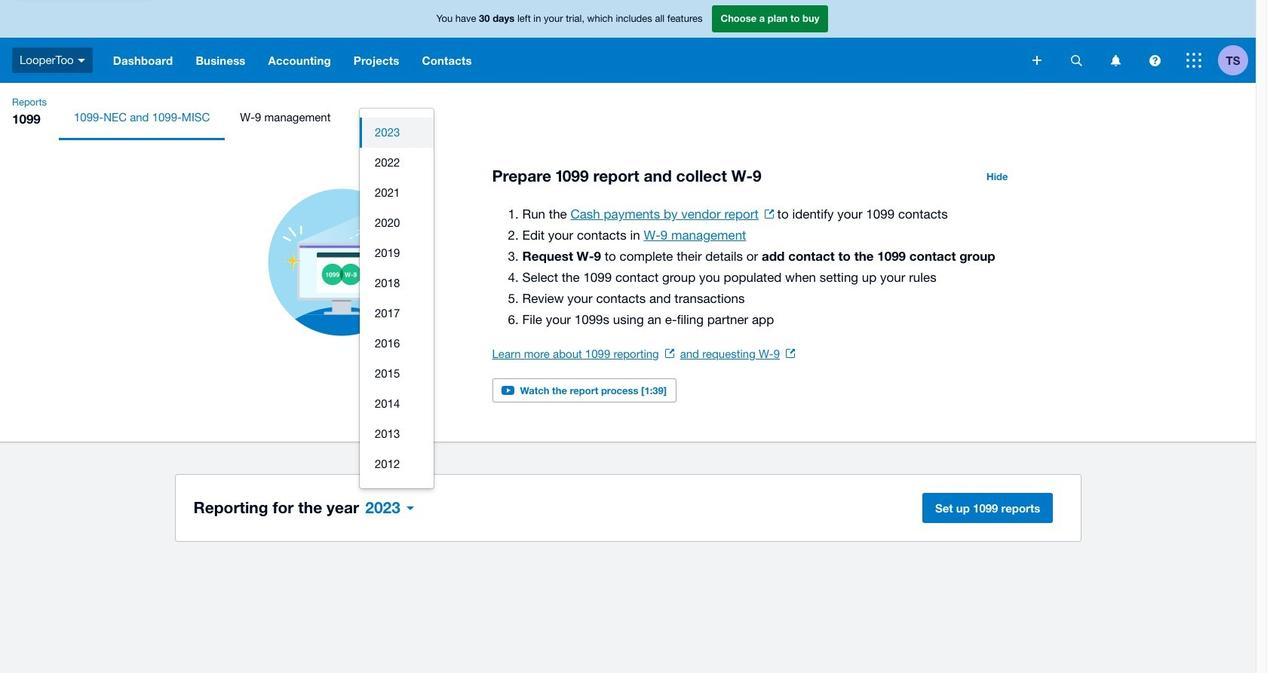 Task type: describe. For each thing, give the bounding box(es) containing it.
1 horizontal spatial svg image
[[1149, 55, 1161, 66]]

select a report year list box
[[360, 109, 434, 489]]



Task type: vqa. For each thing, say whether or not it's contained in the screenshot.
svg icon
yes



Task type: locate. For each thing, give the bounding box(es) containing it.
menu
[[59, 95, 1256, 140]]

svg image
[[1187, 53, 1202, 68], [1071, 55, 1082, 66], [1111, 55, 1121, 66], [1033, 56, 1042, 65]]

svg image
[[1149, 55, 1161, 66], [77, 59, 85, 62]]

group
[[360, 109, 434, 489]]

banner
[[0, 0, 1256, 83]]

main content
[[0, 140, 1256, 575]]

0 horizontal spatial svg image
[[77, 59, 85, 62]]



